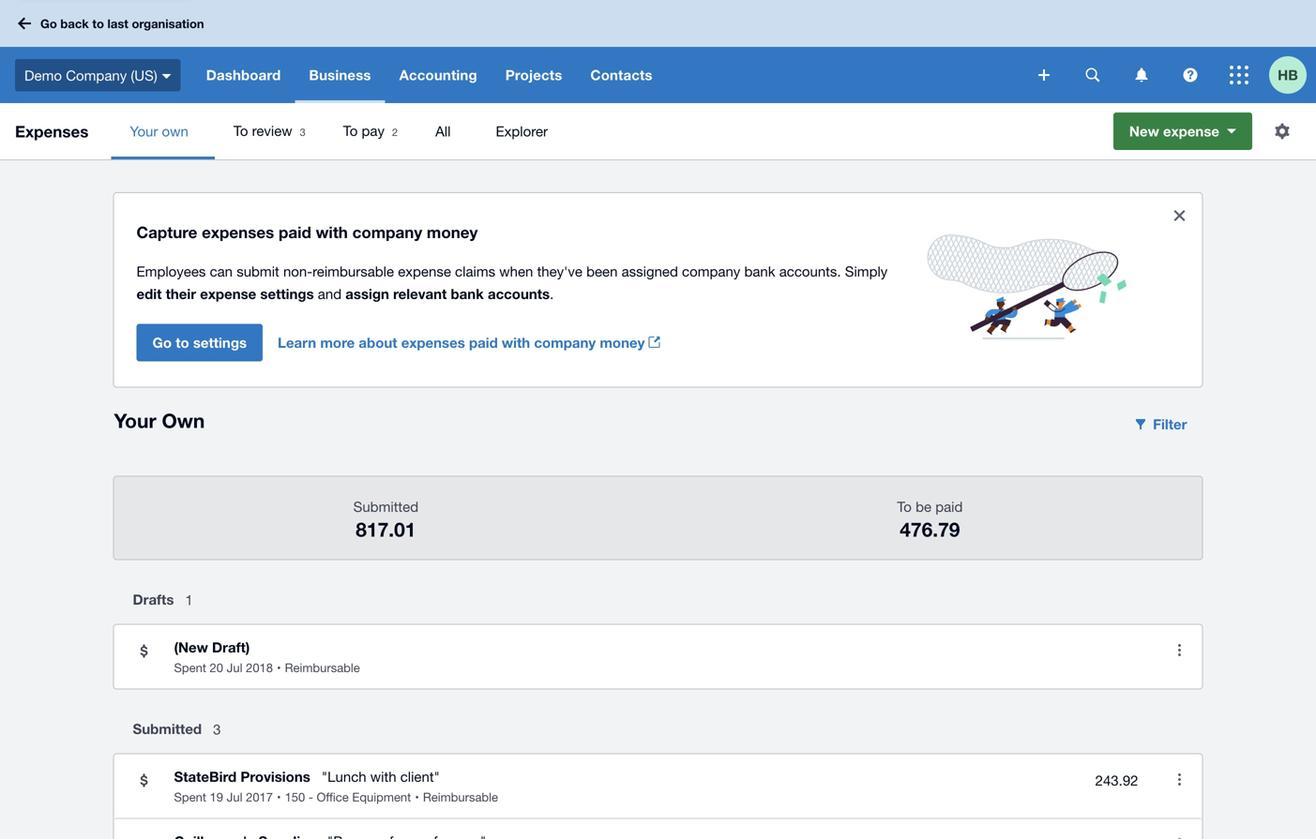 Task type: vqa. For each thing, say whether or not it's contained in the screenshot.
the Provisions
yes



Task type: locate. For each thing, give the bounding box(es) containing it.
with up the reimbursable
[[316, 223, 348, 241]]

1 horizontal spatial money
[[600, 334, 645, 351]]

to for 3
[[233, 122, 248, 139]]

0 vertical spatial reimbursable
[[285, 661, 360, 675]]

2 vertical spatial expense
[[200, 285, 256, 302]]

company
[[352, 223, 422, 241], [682, 263, 740, 279], [534, 334, 596, 351]]

go
[[40, 16, 57, 31], [152, 334, 172, 351]]

submitted
[[353, 499, 419, 515], [133, 721, 202, 738]]

all button
[[417, 103, 477, 159]]

0 vertical spatial company
[[352, 223, 422, 241]]

1 vertical spatial your
[[114, 409, 156, 432]]

reimbursable inside (new draft) spent 20 jul 2018 • reimbursable
[[285, 661, 360, 675]]

expenses up can
[[202, 223, 274, 241]]

1 vertical spatial paid
[[469, 334, 498, 351]]

all
[[435, 123, 451, 139]]

1 vertical spatial expense
[[398, 263, 451, 279]]

1 horizontal spatial 3
[[300, 126, 306, 138]]

submitted for submitted 817.01
[[353, 499, 419, 515]]

to inside banner
[[92, 16, 104, 31]]

to left be
[[897, 499, 912, 515]]

settings
[[260, 285, 314, 302], [193, 334, 247, 351]]

svg image
[[1183, 68, 1198, 82], [1039, 69, 1050, 81], [162, 74, 171, 79]]

paid
[[279, 223, 311, 241], [469, 334, 498, 351], [936, 499, 963, 515]]

0 vertical spatial money
[[427, 223, 478, 241]]

150
[[285, 790, 305, 805]]

simply
[[845, 263, 888, 279]]

"lunch with client"
[[322, 769, 440, 785]]

own
[[162, 123, 188, 139]]

3 right review at the top of the page
[[300, 126, 306, 138]]

1 vertical spatial jul
[[227, 790, 243, 805]]

0 horizontal spatial submitted
[[133, 721, 202, 738]]

svg image inside go back to last organisation link
[[18, 17, 31, 30]]

expense down can
[[200, 285, 256, 302]]

• left 150
[[277, 790, 281, 805]]

company down '.'
[[534, 334, 596, 351]]

go inside button
[[152, 334, 172, 351]]

with
[[316, 223, 348, 241], [502, 334, 530, 351], [370, 769, 396, 785]]

0 vertical spatial 3
[[300, 126, 306, 138]]

paid up non-
[[279, 223, 311, 241]]

paid down accounts
[[469, 334, 498, 351]]

0 vertical spatial your
[[130, 123, 158, 139]]

jul right 19
[[227, 790, 243, 805]]

2 vertical spatial with
[[370, 769, 396, 785]]

svg image
[[18, 17, 31, 30], [1230, 66, 1249, 84], [1086, 68, 1100, 82], [1136, 68, 1148, 82]]

0 horizontal spatial to
[[233, 122, 248, 139]]

1 horizontal spatial go
[[152, 334, 172, 351]]

2 jul from the top
[[227, 790, 243, 805]]

1 vertical spatial see more options image
[[1161, 761, 1198, 799]]

bank left the accounts.
[[744, 263, 775, 279]]

spent down statebird
[[174, 790, 206, 805]]

to left the pay
[[343, 122, 358, 139]]

expenses down relevant
[[401, 334, 465, 351]]

paid right be
[[936, 499, 963, 515]]

paid inside to be paid 476.79
[[936, 499, 963, 515]]

1 spent from the top
[[174, 661, 206, 675]]

2 horizontal spatial paid
[[936, 499, 963, 515]]

0 horizontal spatial paid
[[279, 223, 311, 241]]

to inside button
[[176, 334, 189, 351]]

1 horizontal spatial company
[[534, 334, 596, 351]]

go to settings button
[[137, 324, 263, 361]]

expenses
[[15, 122, 89, 141]]

0 horizontal spatial to
[[92, 16, 104, 31]]

drafts
[[133, 592, 174, 608]]

(new draft) spent 20 jul 2018 • reimbursable
[[174, 639, 360, 675]]

settings menu image
[[1264, 113, 1301, 150]]

go back to last organisation
[[40, 16, 204, 31]]

filter button
[[1121, 406, 1202, 443]]

go for go back to last organisation
[[40, 16, 57, 31]]

filter
[[1153, 416, 1187, 433]]

•
[[277, 661, 281, 675], [277, 790, 281, 805], [415, 790, 419, 805]]

spent down '(new'
[[174, 661, 206, 675]]

1 horizontal spatial to
[[343, 122, 358, 139]]

reimbursable
[[285, 661, 360, 675], [423, 790, 498, 805]]

new
[[1129, 123, 1159, 140]]

1 vertical spatial 3
[[213, 721, 221, 738]]

0 vertical spatial settings
[[260, 285, 314, 302]]

reimbursable right 2018
[[285, 661, 360, 675]]

learn more about expenses paid with company money link
[[278, 324, 675, 361]]

hb
[[1278, 67, 1298, 83]]

submitted 817.01
[[353, 499, 419, 541]]

1 vertical spatial submitted
[[133, 721, 202, 738]]

and
[[318, 285, 342, 302]]

company right assigned
[[682, 263, 740, 279]]

1 vertical spatial to
[[176, 334, 189, 351]]

1 horizontal spatial paid
[[469, 334, 498, 351]]

1 horizontal spatial to
[[176, 334, 189, 351]]

expense right the new
[[1163, 123, 1220, 140]]

0 vertical spatial jul
[[227, 661, 243, 675]]

equipment
[[352, 790, 411, 805]]

0 horizontal spatial go
[[40, 16, 57, 31]]

jul right "20"
[[227, 661, 243, 675]]

group
[[111, 103, 1098, 159]]

close image
[[1161, 197, 1198, 235]]

0 horizontal spatial expense
[[200, 285, 256, 302]]

1 horizontal spatial settings
[[260, 285, 314, 302]]

1 horizontal spatial expenses
[[401, 334, 465, 351]]

3 inside to review 3
[[300, 126, 306, 138]]

0 vertical spatial to
[[92, 16, 104, 31]]

see more options image
[[1161, 826, 1198, 840]]

to left review at the top of the page
[[233, 122, 248, 139]]

0 horizontal spatial money
[[427, 223, 478, 241]]

money down been on the left top of page
[[600, 334, 645, 351]]

paid for with
[[279, 223, 311, 241]]

submitted up statebird
[[133, 721, 202, 738]]

expense up relevant
[[398, 263, 451, 279]]

company inside employees can submit non-reimbursable expense claims when they've been assigned company bank accounts. simply edit their expense settings and assign relevant bank accounts .
[[682, 263, 740, 279]]

0 vertical spatial bank
[[744, 263, 775, 279]]

been
[[586, 263, 618, 279]]

0 horizontal spatial expenses
[[202, 223, 274, 241]]

0 vertical spatial spent
[[174, 661, 206, 675]]

0 horizontal spatial with
[[316, 223, 348, 241]]

to
[[92, 16, 104, 31], [176, 334, 189, 351]]

submit
[[237, 263, 279, 279]]

"lunch
[[322, 769, 366, 785]]

(us)
[[131, 67, 157, 83]]

1 vertical spatial settings
[[193, 334, 247, 351]]

2 horizontal spatial expense
[[1163, 123, 1220, 140]]

0 horizontal spatial settings
[[193, 334, 247, 351]]

go down edit
[[152, 334, 172, 351]]

to for 476.79
[[897, 499, 912, 515]]

expense
[[1163, 123, 1220, 140], [398, 263, 451, 279], [200, 285, 256, 302]]

1 vertical spatial with
[[502, 334, 530, 351]]

your inside your own button
[[130, 123, 158, 139]]

0 horizontal spatial svg image
[[162, 74, 171, 79]]

2 horizontal spatial company
[[682, 263, 740, 279]]

jul
[[227, 661, 243, 675], [227, 790, 243, 805]]

to down the their in the top of the page
[[176, 334, 189, 351]]

1 see more options image from the top
[[1161, 632, 1198, 669]]

company up the reimbursable
[[352, 223, 422, 241]]

your own
[[130, 123, 188, 139]]

1 jul from the top
[[227, 661, 243, 675]]

1 vertical spatial go
[[152, 334, 172, 351]]

your own
[[114, 409, 205, 432]]

with up equipment
[[370, 769, 396, 785]]

group containing to review
[[111, 103, 1098, 159]]

with down accounts
[[502, 334, 530, 351]]

accounting
[[399, 67, 477, 83]]

1 horizontal spatial svg image
[[1039, 69, 1050, 81]]

settings down the their in the top of the page
[[193, 334, 247, 351]]

banner
[[0, 0, 1316, 103]]

banner containing dashboard
[[0, 0, 1316, 103]]

non-
[[283, 263, 312, 279]]

back
[[60, 16, 89, 31]]

to pay 2
[[343, 122, 398, 139]]

1 horizontal spatial reimbursable
[[423, 790, 498, 805]]

see more options image
[[1161, 632, 1198, 669], [1161, 761, 1198, 799]]

1 horizontal spatial submitted
[[353, 499, 419, 515]]

submitted up "817.01"
[[353, 499, 419, 515]]

your for your own
[[114, 409, 156, 432]]

reimbursable down client"
[[423, 790, 498, 805]]

to left "last"
[[92, 16, 104, 31]]

1 vertical spatial company
[[682, 263, 740, 279]]

1 vertical spatial expenses
[[401, 334, 465, 351]]

0 vertical spatial see more options image
[[1161, 632, 1198, 669]]

go for go to settings
[[152, 334, 172, 351]]

1 vertical spatial money
[[600, 334, 645, 351]]

2018
[[246, 661, 273, 675]]

demo company (us) button
[[0, 47, 192, 103]]

0 vertical spatial go
[[40, 16, 57, 31]]

0 vertical spatial expense
[[1163, 123, 1220, 140]]

dashboard
[[206, 67, 281, 83]]

projects
[[505, 67, 562, 83]]

1 vertical spatial spent
[[174, 790, 206, 805]]

0 horizontal spatial reimbursable
[[285, 661, 360, 675]]

.
[[550, 285, 554, 302]]

1 vertical spatial bank
[[451, 285, 484, 302]]

your
[[130, 123, 158, 139], [114, 409, 156, 432]]

3 up statebird
[[213, 721, 221, 738]]

money up claims
[[427, 223, 478, 241]]

0 vertical spatial with
[[316, 223, 348, 241]]

to inside to be paid 476.79
[[897, 499, 912, 515]]

bank down claims
[[451, 285, 484, 302]]

they've
[[537, 263, 583, 279]]

• right 2018
[[277, 661, 281, 675]]

0 vertical spatial submitted
[[353, 499, 419, 515]]

expenses
[[202, 223, 274, 241], [401, 334, 465, 351]]

go left back
[[40, 16, 57, 31]]

2 horizontal spatial with
[[502, 334, 530, 351]]

0 vertical spatial paid
[[279, 223, 311, 241]]

settings down non-
[[260, 285, 314, 302]]

2 see more options image from the top
[[1161, 761, 1198, 799]]

2 horizontal spatial to
[[897, 499, 912, 515]]

office
[[317, 790, 349, 805]]

2 vertical spatial paid
[[936, 499, 963, 515]]

2 vertical spatial company
[[534, 334, 596, 351]]



Task type: describe. For each thing, give the bounding box(es) containing it.
accounts.
[[779, 263, 841, 279]]

capture
[[137, 223, 197, 241]]

their
[[166, 285, 196, 302]]

employees can submit non-reimbursable expense claims when they've been assigned company bank accounts. simply edit their expense settings and assign relevant bank accounts .
[[137, 263, 888, 302]]

0 horizontal spatial 3
[[213, 721, 221, 738]]

2 horizontal spatial svg image
[[1183, 68, 1198, 82]]

new expense
[[1129, 123, 1220, 140]]

statebird provisions
[[174, 769, 310, 786]]

your for your own
[[130, 123, 158, 139]]

can
[[210, 263, 233, 279]]

spent 19 jul 2017 • 150 - office equipment • reimbursable
[[174, 790, 498, 805]]

company
[[66, 67, 127, 83]]

reimbursable
[[312, 263, 394, 279]]

• down client"
[[415, 790, 419, 805]]

2 spent from the top
[[174, 790, 206, 805]]

settings inside button
[[193, 334, 247, 351]]

accounts
[[488, 285, 550, 302]]

postal workers catching money image
[[905, 212, 1149, 362]]

dashboard link
[[192, 47, 295, 103]]

demo company (us)
[[24, 67, 157, 83]]

demo
[[24, 67, 62, 83]]

business button
[[295, 47, 385, 103]]

-
[[309, 790, 313, 805]]

assigned
[[622, 263, 678, 279]]

assign
[[345, 285, 389, 302]]

learn more about expenses paid with company money button
[[278, 324, 675, 361]]

when
[[499, 263, 533, 279]]

explorer
[[496, 123, 548, 139]]

with inside button
[[502, 334, 530, 351]]

spent inside (new draft) spent 20 jul 2018 • reimbursable
[[174, 661, 206, 675]]

476.79
[[900, 518, 960, 541]]

edit
[[137, 285, 162, 302]]

243.92
[[1095, 773, 1138, 789]]

business
[[309, 67, 371, 83]]

own
[[162, 409, 205, 432]]

go back to last organisation link
[[11, 7, 215, 40]]

to for 2
[[343, 122, 358, 139]]

draft)
[[212, 639, 250, 656]]

1 vertical spatial reimbursable
[[423, 790, 498, 805]]

1
[[185, 592, 193, 608]]

1 horizontal spatial expense
[[398, 263, 451, 279]]

to be paid 476.79
[[897, 499, 963, 541]]

pay
[[362, 122, 385, 139]]

money inside button
[[600, 334, 645, 351]]

jul inside (new draft) spent 20 jul 2018 • reimbursable
[[227, 661, 243, 675]]

svg image inside demo company (us) popup button
[[162, 74, 171, 79]]

submitted for submitted
[[133, 721, 202, 738]]

paid for 476.79
[[936, 499, 963, 515]]

settings inside employees can submit non-reimbursable expense claims when they've been assigned company bank accounts. simply edit their expense settings and assign relevant bank accounts .
[[260, 285, 314, 302]]

capture expenses paid with company money status
[[114, 193, 1202, 387]]

go to settings link
[[137, 324, 278, 361]]

relevant
[[393, 285, 447, 302]]

capture expenses paid with company money
[[137, 223, 478, 241]]

learn
[[278, 334, 316, 351]]

be
[[916, 499, 932, 515]]

contacts button
[[576, 47, 667, 103]]

0 horizontal spatial company
[[352, 223, 422, 241]]

provisions
[[240, 769, 310, 786]]

statebird
[[174, 769, 237, 786]]

to review 3
[[233, 122, 306, 139]]

19
[[210, 790, 223, 805]]

your own button
[[111, 103, 215, 159]]

expenses inside button
[[401, 334, 465, 351]]

contacts
[[590, 67, 653, 83]]

(new
[[174, 639, 208, 656]]

learn more about expenses paid with company money
[[278, 334, 645, 351]]

0 horizontal spatial bank
[[451, 285, 484, 302]]

817.01
[[356, 518, 416, 541]]

new expense button
[[1113, 113, 1252, 150]]

claims
[[455, 263, 495, 279]]

0 vertical spatial expenses
[[202, 223, 274, 241]]

more
[[320, 334, 355, 351]]

company inside button
[[534, 334, 596, 351]]

expense inside popup button
[[1163, 123, 1220, 140]]

• inside (new draft) spent 20 jul 2018 • reimbursable
[[277, 661, 281, 675]]

20
[[210, 661, 223, 675]]

1 horizontal spatial with
[[370, 769, 396, 785]]

last
[[107, 16, 128, 31]]

projects button
[[491, 47, 576, 103]]

accounting button
[[385, 47, 491, 103]]

hb button
[[1269, 47, 1316, 103]]

go to settings
[[152, 334, 247, 351]]

paid inside learn more about expenses paid with company money button
[[469, 334, 498, 351]]

organisation
[[132, 16, 204, 31]]

2
[[392, 126, 398, 138]]

review
[[252, 122, 292, 139]]

explorer button
[[477, 103, 574, 159]]

2017
[[246, 790, 273, 805]]

client"
[[400, 769, 440, 785]]

1 horizontal spatial bank
[[744, 263, 775, 279]]

about
[[359, 334, 397, 351]]

employees
[[137, 263, 206, 279]]



